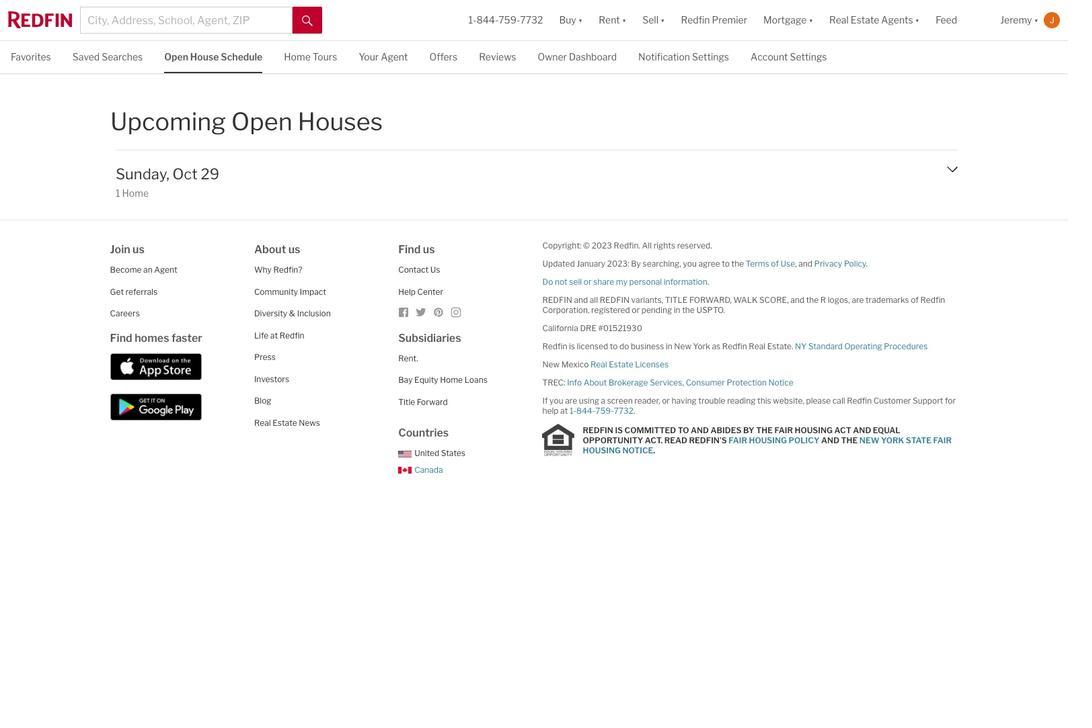 Task type: vqa. For each thing, say whether or not it's contained in the screenshot.
leftmost HOUSING
yes



Task type: locate. For each thing, give the bounding box(es) containing it.
score,
[[759, 295, 789, 305]]

website,
[[773, 396, 804, 406]]

0 vertical spatial 759-
[[499, 14, 520, 26]]

sell ▾ button
[[634, 0, 673, 40]]

estate.
[[767, 342, 793, 352]]

homes
[[135, 332, 169, 345]]

read
[[664, 435, 687, 446]]

buy ▾
[[559, 14, 583, 26]]

the left new
[[841, 435, 858, 446]]

▾ right agents
[[915, 14, 919, 26]]

investors button
[[254, 374, 289, 384]]

or right the sell
[[584, 277, 591, 287]]

rent ▾
[[599, 14, 626, 26]]

rent ▾ button
[[599, 0, 626, 40]]

agent right your
[[381, 51, 408, 63]]

the right 'by'
[[756, 425, 773, 435]]

1 vertical spatial or
[[632, 305, 640, 315]]

press button
[[254, 352, 276, 363]]

1 vertical spatial new
[[542, 360, 560, 370]]

1 horizontal spatial 1-
[[570, 406, 576, 416]]

the inside 'redfin is committed to and abides by the fair housing act and equal opportunity act. read redfin's'
[[756, 425, 773, 435]]

redfin for is
[[583, 425, 613, 435]]

, left the privacy
[[795, 259, 797, 269]]

you
[[683, 259, 697, 269], [550, 396, 563, 406]]

diversity & inclusion
[[254, 309, 331, 319]]

0 vertical spatial 7732
[[520, 14, 543, 26]]

1 vertical spatial to
[[610, 342, 618, 352]]

3 ▾ from the left
[[660, 14, 665, 26]]

0 vertical spatial of
[[771, 259, 779, 269]]

if you are using a screen reader, or having trouble reading this website, please call redfin customer support for help at
[[542, 396, 956, 416]]

0 horizontal spatial housing
[[583, 446, 621, 456]]

us right join
[[133, 243, 145, 256]]

housing inside new york state fair housing notice
[[583, 446, 621, 456]]

home right the 1
[[122, 187, 149, 199]]

▾ right mortgage
[[809, 14, 813, 26]]

and right use
[[798, 259, 812, 269]]

0 horizontal spatial ,
[[682, 378, 684, 388]]

1 vertical spatial ,
[[682, 378, 684, 388]]

us
[[430, 265, 440, 275]]

0 horizontal spatial or
[[584, 277, 591, 287]]

. right the privacy
[[866, 259, 868, 269]]

7732
[[520, 14, 543, 26], [614, 406, 634, 416]]

canadian flag image
[[398, 468, 412, 474]]

searching,
[[643, 259, 681, 269]]

1 horizontal spatial at
[[560, 406, 568, 416]]

reviews link
[[479, 41, 516, 72]]

1 vertical spatial agent
[[154, 265, 177, 275]]

0 horizontal spatial us
[[133, 243, 145, 256]]

redfin right trademarks
[[920, 295, 945, 305]]

0 horizontal spatial the
[[756, 425, 773, 435]]

2 vertical spatial estate
[[273, 418, 297, 428]]

us for join us
[[133, 243, 145, 256]]

▾ for mortgage ▾
[[809, 14, 813, 26]]

0 horizontal spatial about
[[254, 243, 286, 256]]

▾
[[578, 14, 583, 26], [622, 14, 626, 26], [660, 14, 665, 26], [809, 14, 813, 26], [915, 14, 919, 26], [1034, 14, 1038, 26]]

▾ for buy ▾
[[578, 14, 583, 26]]

and right to
[[691, 425, 709, 435]]

and
[[798, 259, 812, 269], [574, 295, 588, 305], [790, 295, 804, 305]]

inclusion
[[297, 309, 331, 319]]

7732 left buy
[[520, 14, 543, 26]]

1 horizontal spatial new
[[674, 342, 691, 352]]

1 vertical spatial open
[[231, 107, 292, 137]]

1 vertical spatial home
[[122, 187, 149, 199]]

29
[[201, 165, 219, 183]]

1 vertical spatial 7732
[[614, 406, 634, 416]]

the left terms
[[731, 259, 744, 269]]

us up us
[[423, 243, 435, 256]]

the left uspto.
[[682, 305, 695, 315]]

▾ for rent ▾
[[622, 14, 626, 26]]

a
[[601, 396, 605, 406]]

life at redfin button
[[254, 331, 304, 341]]

2 ▾ from the left
[[622, 14, 626, 26]]

open house schedule link
[[164, 41, 262, 72]]

about up why
[[254, 243, 286, 256]]

1 horizontal spatial or
[[632, 305, 640, 315]]

new mexico real estate licenses
[[542, 360, 669, 370]]

or down "services"
[[662, 396, 670, 406]]

your
[[359, 51, 379, 63]]

redfin left premier
[[681, 14, 710, 26]]

7732 up is
[[614, 406, 634, 416]]

1 vertical spatial 1-844-759-7732 link
[[570, 406, 634, 416]]

new up trec:
[[542, 360, 560, 370]]

0 vertical spatial estate
[[851, 14, 879, 26]]

are right logos,
[[852, 295, 864, 305]]

contact us button
[[398, 265, 440, 275]]

1 vertical spatial about
[[584, 378, 607, 388]]

real left estate.
[[749, 342, 765, 352]]

in right the business
[[666, 342, 672, 352]]

schedule
[[221, 51, 262, 63]]

0 vertical spatial you
[[683, 259, 697, 269]]

1 vertical spatial of
[[911, 295, 919, 305]]

0 horizontal spatial of
[[771, 259, 779, 269]]

at right 'help'
[[560, 406, 568, 416]]

bay equity home loans button
[[398, 375, 487, 385]]

help
[[398, 287, 416, 297]]

and right act
[[853, 425, 871, 435]]

the
[[756, 425, 773, 435], [841, 435, 858, 446]]

759- for 1-844-759-7732
[[499, 14, 520, 26]]

2 settings from the left
[[790, 51, 827, 63]]

ny standard operating procedures link
[[795, 342, 928, 352]]

0 vertical spatial 1-844-759-7732 link
[[468, 14, 543, 26]]

1 horizontal spatial find
[[398, 243, 421, 256]]

▾ right sell in the right top of the page
[[660, 14, 665, 26]]

0 horizontal spatial home
[[122, 187, 149, 199]]

uspto.
[[696, 305, 725, 315]]

life
[[254, 331, 269, 341]]

0 vertical spatial find
[[398, 243, 421, 256]]

1 horizontal spatial settings
[[790, 51, 827, 63]]

opportunity
[[583, 435, 643, 446]]

in right pending
[[674, 305, 680, 315]]

▾ left "user photo"
[[1034, 14, 1038, 26]]

redfin twitter image
[[416, 307, 427, 318]]

of right trademarks
[[911, 295, 919, 305]]

about
[[254, 243, 286, 256], [584, 378, 607, 388]]

1 horizontal spatial ,
[[795, 259, 797, 269]]

information
[[664, 277, 707, 287]]

0 vertical spatial 844-
[[476, 14, 499, 26]]

real right mortgage ▾
[[829, 14, 849, 26]]

1 horizontal spatial 759-
[[595, 406, 614, 416]]

. down agree
[[707, 277, 709, 287]]

0 vertical spatial to
[[722, 259, 730, 269]]

faster
[[171, 332, 202, 345]]

0 horizontal spatial are
[[565, 396, 577, 406]]

to left do
[[610, 342, 618, 352]]

estate
[[851, 14, 879, 26], [609, 360, 633, 370], [273, 418, 297, 428]]

1 horizontal spatial fair
[[774, 425, 793, 435]]

2 horizontal spatial or
[[662, 396, 670, 406]]

at inside if you are using a screen reader, or having trouble reading this website, please call redfin customer support for help at
[[560, 406, 568, 416]]

trademarks
[[866, 295, 909, 305]]

are left using
[[565, 396, 577, 406]]

user photo image
[[1044, 12, 1060, 28]]

0 vertical spatial agent
[[381, 51, 408, 63]]

1 vertical spatial find
[[110, 332, 132, 345]]

us for about us
[[288, 243, 300, 256]]

help center
[[398, 287, 443, 297]]

redfin inside 'redfin is committed to and abides by the fair housing act and equal opportunity act. read redfin's'
[[583, 425, 613, 435]]

act
[[834, 425, 851, 435]]

why redfin? button
[[254, 265, 302, 275]]

1 settings from the left
[[692, 51, 729, 63]]

5 ▾ from the left
[[915, 14, 919, 26]]

2 vertical spatial home
[[440, 375, 463, 385]]

estate down do
[[609, 360, 633, 370]]

6 ▾ from the left
[[1034, 14, 1038, 26]]

759-
[[499, 14, 520, 26], [595, 406, 614, 416]]

updated january 2023: by searching, you agree to the terms of use , and privacy policy .
[[542, 259, 868, 269]]

or left pending
[[632, 305, 640, 315]]

0 vertical spatial open
[[164, 51, 188, 63]]

variants,
[[631, 295, 663, 305]]

1 horizontal spatial agent
[[381, 51, 408, 63]]

rent ▾ button
[[591, 0, 634, 40]]

1 vertical spatial 844-
[[576, 406, 595, 416]]

1 horizontal spatial and
[[821, 435, 839, 446]]

1-844-759-7732 link up is
[[570, 406, 634, 416]]

is
[[569, 342, 575, 352]]

0 horizontal spatial estate
[[273, 418, 297, 428]]

business
[[631, 342, 664, 352]]

4 ▾ from the left
[[809, 14, 813, 26]]

my
[[616, 277, 627, 287]]

2 horizontal spatial fair
[[933, 435, 952, 446]]

1 vertical spatial at
[[560, 406, 568, 416]]

7732 for 1-844-759-7732
[[520, 14, 543, 26]]

0 horizontal spatial 7732
[[520, 14, 543, 26]]

an
[[143, 265, 152, 275]]

2 us from the left
[[288, 243, 300, 256]]

0 horizontal spatial to
[[610, 342, 618, 352]]

procedures
[[884, 342, 928, 352]]

news
[[299, 418, 320, 428]]

▾ right buy
[[578, 14, 583, 26]]

agent right an
[[154, 265, 177, 275]]

▾ for jeremy ▾
[[1034, 14, 1038, 26]]

us flag image
[[398, 451, 412, 458]]

of inside redfin and all redfin variants, title forward, walk score, and the r logos, are trademarks of redfin corporation, registered or pending in the uspto.
[[911, 295, 919, 305]]

1 ▾ from the left
[[578, 14, 583, 26]]

find down careers 'button'
[[110, 332, 132, 345]]

rent.
[[398, 353, 418, 364]]

1 horizontal spatial of
[[911, 295, 919, 305]]

1 horizontal spatial to
[[722, 259, 730, 269]]

redfin is committed to and abides by the fair housing act and equal opportunity act. read redfin's
[[583, 425, 900, 446]]

settings down redfin premier button
[[692, 51, 729, 63]]

the left r
[[806, 295, 819, 305]]

1 vertical spatial in
[[666, 342, 672, 352]]

redfin
[[681, 14, 710, 26], [920, 295, 945, 305], [280, 331, 304, 341], [542, 342, 567, 352], [722, 342, 747, 352], [847, 396, 872, 406]]

mortgage ▾ button
[[763, 0, 813, 40]]

about us
[[254, 243, 300, 256]]

1 horizontal spatial in
[[674, 305, 680, 315]]

0 horizontal spatial 759-
[[499, 14, 520, 26]]

all
[[642, 241, 652, 251]]

to
[[678, 425, 689, 435]]

0 vertical spatial at
[[270, 331, 278, 341]]

2 horizontal spatial home
[[440, 375, 463, 385]]

trec: info about brokerage services , consumer protection notice
[[542, 378, 793, 388]]

consumer protection notice link
[[686, 378, 793, 388]]

protection
[[727, 378, 767, 388]]

all
[[590, 295, 598, 305]]

new left 'york'
[[674, 342, 691, 352]]

1-844-759-7732 link up the reviews link
[[468, 14, 543, 26]]

1 horizontal spatial us
[[288, 243, 300, 256]]

notification settings link
[[638, 41, 729, 72]]

and right 'policy'
[[821, 435, 839, 446]]

to right agree
[[722, 259, 730, 269]]

of left use
[[771, 259, 779, 269]]

1 horizontal spatial you
[[683, 259, 697, 269]]

redfin down 'not'
[[542, 295, 572, 305]]

1 vertical spatial 1-
[[570, 406, 576, 416]]

0 horizontal spatial agent
[[154, 265, 177, 275]]

about up using
[[584, 378, 607, 388]]

settings for account settings
[[790, 51, 827, 63]]

united states
[[414, 449, 465, 459]]

you right if
[[550, 396, 563, 406]]

estate left agents
[[851, 14, 879, 26]]

at right life
[[270, 331, 278, 341]]

0 vertical spatial home
[[284, 51, 311, 63]]

1 vertical spatial 759-
[[595, 406, 614, 416]]

real estate agents ▾ button
[[821, 0, 928, 40]]

estate inside "link"
[[851, 14, 879, 26]]

0 horizontal spatial find
[[110, 332, 132, 345]]

home left loans
[[440, 375, 463, 385]]

1 horizontal spatial home
[[284, 51, 311, 63]]

redfin instagram image
[[451, 307, 461, 318]]

1 horizontal spatial 7732
[[614, 406, 634, 416]]

find up contact
[[398, 243, 421, 256]]

abides
[[711, 425, 741, 435]]

you up information
[[683, 259, 697, 269]]

0 vertical spatial 1-
[[468, 14, 476, 26]]

for
[[945, 396, 956, 406]]

1 us from the left
[[133, 243, 145, 256]]

1 horizontal spatial 844-
[[576, 406, 595, 416]]

find us
[[398, 243, 435, 256]]

0 horizontal spatial you
[[550, 396, 563, 406]]

2 horizontal spatial housing
[[795, 425, 833, 435]]

▾ right "rent"
[[622, 14, 626, 26]]

1 horizontal spatial are
[[852, 295, 864, 305]]

sell
[[569, 277, 582, 287]]

fair
[[774, 425, 793, 435], [729, 435, 747, 446], [933, 435, 952, 446]]

0 horizontal spatial settings
[[692, 51, 729, 63]]

0 horizontal spatial and
[[691, 425, 709, 435]]

york
[[693, 342, 710, 352]]

, up having
[[682, 378, 684, 388]]

real down the blog
[[254, 418, 271, 428]]

7732 for 1-844-759-7732 .
[[614, 406, 634, 416]]

redfin down 1-844-759-7732 .
[[583, 425, 613, 435]]

estate left news
[[273, 418, 297, 428]]

1 vertical spatial you
[[550, 396, 563, 406]]

0 vertical spatial in
[[674, 305, 680, 315]]

settings right account
[[790, 51, 827, 63]]

redfin inside if you are using a screen reader, or having trouble reading this website, please call redfin customer support for help at
[[847, 396, 872, 406]]

offers link
[[429, 41, 457, 72]]

redfin inside redfin and all redfin variants, title forward, walk score, and the r logos, are trademarks of redfin corporation, registered or pending in the uspto.
[[920, 295, 945, 305]]

to
[[722, 259, 730, 269], [610, 342, 618, 352]]

buy
[[559, 14, 576, 26]]

1 horizontal spatial housing
[[749, 435, 787, 446]]

0 horizontal spatial 1-
[[468, 14, 476, 26]]

committed
[[624, 425, 676, 435]]

. right screen
[[634, 406, 635, 416]]

reviews
[[479, 51, 516, 63]]

1- for 1-844-759-7732
[[468, 14, 476, 26]]

0 vertical spatial are
[[852, 295, 864, 305]]

2 horizontal spatial estate
[[851, 14, 879, 26]]

redfin left is
[[542, 342, 567, 352]]

estate for news
[[273, 418, 297, 428]]

0 vertical spatial about
[[254, 243, 286, 256]]

3 us from the left
[[423, 243, 435, 256]]

settings
[[692, 51, 729, 63], [790, 51, 827, 63]]

844- left 'a'
[[576, 406, 595, 416]]

as
[[712, 342, 720, 352]]

careers
[[110, 309, 140, 319]]

844- up the reviews link
[[476, 14, 499, 26]]

equal housing opportunity image
[[542, 424, 575, 457]]

us up redfin?
[[288, 243, 300, 256]]

redfin right call
[[847, 396, 872, 406]]

home left tours
[[284, 51, 311, 63]]



Task type: describe. For each thing, give the bounding box(es) containing it.
privacy
[[814, 259, 842, 269]]

2 horizontal spatial and
[[853, 425, 871, 435]]

redfin down &
[[280, 331, 304, 341]]

mortgage ▾
[[763, 14, 813, 26]]

759- for 1-844-759-7732 .
[[595, 406, 614, 416]]

0 vertical spatial new
[[674, 342, 691, 352]]

1 horizontal spatial the
[[841, 435, 858, 446]]

copyright: © 2023 redfin. all rights reserved.
[[542, 241, 712, 251]]

do
[[542, 277, 553, 287]]

info about brokerage services link
[[567, 378, 682, 388]]

mexico
[[561, 360, 589, 370]]

844- for 1-844-759-7732
[[476, 14, 499, 26]]

real estate news
[[254, 418, 320, 428]]

brokerage
[[609, 378, 648, 388]]

1-844-759-7732
[[468, 14, 543, 26]]

policy
[[789, 435, 819, 446]]

fair inside 'redfin is committed to and abides by the fair housing act and equal opportunity act. read redfin's'
[[774, 425, 793, 435]]

terms of use link
[[746, 259, 795, 269]]

redfin down my
[[600, 295, 629, 305]]

agree
[[698, 259, 720, 269]]

owner
[[538, 51, 567, 63]]

1
[[116, 187, 120, 199]]

settings for notification settings
[[692, 51, 729, 63]]

upcoming
[[110, 107, 226, 137]]

redfin facebook image
[[398, 307, 409, 318]]

walk
[[733, 295, 758, 305]]

submit search image
[[302, 15, 313, 26]]

by
[[631, 259, 641, 269]]

or inside if you are using a screen reader, or having trouble reading this website, please call redfin customer support for help at
[[662, 396, 670, 406]]

rent. button
[[398, 353, 418, 364]]

join us
[[110, 243, 145, 256]]

are inside if you are using a screen reader, or having trouble reading this website, please call redfin customer support for help at
[[565, 396, 577, 406]]

redfin inside button
[[681, 14, 710, 26]]

0 horizontal spatial 1-844-759-7732 link
[[468, 14, 543, 26]]

sunday,
[[116, 165, 169, 183]]

redfin premier button
[[673, 0, 755, 40]]

is
[[615, 425, 623, 435]]

help center button
[[398, 287, 443, 297]]

0 horizontal spatial fair
[[729, 435, 747, 446]]

standard
[[808, 342, 843, 352]]

community impact
[[254, 287, 326, 297]]

home tours link
[[284, 41, 337, 72]]

rights
[[653, 241, 675, 251]]

find homes faster
[[110, 332, 202, 345]]

forward
[[417, 397, 448, 407]]

1 home
[[116, 187, 149, 199]]

download the redfin app from the google play store image
[[110, 394, 201, 421]]

fair inside new york state fair housing notice
[[933, 435, 952, 446]]

jeremy ▾
[[1000, 14, 1038, 26]]

use
[[780, 259, 795, 269]]

real inside "link"
[[829, 14, 849, 26]]

reading
[[727, 396, 756, 406]]

1 horizontal spatial 1-844-759-7732 link
[[570, 406, 634, 416]]

saved
[[72, 51, 100, 63]]

impact
[[300, 287, 326, 297]]

0 vertical spatial ,
[[795, 259, 797, 269]]

contact us
[[398, 265, 440, 275]]

become
[[110, 265, 142, 275]]

redfin right as
[[722, 342, 747, 352]]

bay equity home loans
[[398, 375, 487, 385]]

City, Address, School, Agent, ZIP search field
[[80, 7, 293, 34]]

are inside redfin and all redfin variants, title forward, walk score, and the r logos, are trademarks of redfin corporation, registered or pending in the uspto.
[[852, 295, 864, 305]]

subsidiaries
[[398, 332, 461, 345]]

0 horizontal spatial in
[[666, 342, 672, 352]]

real down licensed
[[590, 360, 607, 370]]

if
[[542, 396, 548, 406]]

in inside redfin and all redfin variants, title forward, walk score, and the r logos, are trademarks of redfin corporation, registered or pending in the uspto.
[[674, 305, 680, 315]]

1 horizontal spatial the
[[731, 259, 744, 269]]

copyright:
[[542, 241, 581, 251]]

diversity & inclusion button
[[254, 309, 331, 319]]

housing inside 'redfin is committed to and abides by the fair housing act and equal opportunity act. read redfin's'
[[795, 425, 833, 435]]

agents
[[881, 14, 913, 26]]

▾ inside "link"
[[915, 14, 919, 26]]

new york state fair housing notice
[[583, 435, 952, 456]]

real estate agents ▾
[[829, 14, 919, 26]]

state
[[906, 435, 931, 446]]

0 horizontal spatial the
[[682, 305, 695, 315]]

favorites
[[11, 51, 51, 63]]

canada link
[[398, 465, 443, 475]]

customer
[[873, 396, 911, 406]]

0 vertical spatial or
[[584, 277, 591, 287]]

find for find homes faster
[[110, 332, 132, 345]]

1 horizontal spatial open
[[231, 107, 292, 137]]

and right the score,
[[790, 295, 804, 305]]

you inside if you are using a screen reader, or having trouble reading this website, please call redfin customer support for help at
[[550, 396, 563, 406]]

united
[[414, 449, 439, 459]]

redfin?
[[273, 265, 302, 275]]

0 horizontal spatial new
[[542, 360, 560, 370]]

premier
[[712, 14, 747, 26]]

1 horizontal spatial about
[[584, 378, 607, 388]]

info
[[567, 378, 582, 388]]

why
[[254, 265, 272, 275]]

houses
[[298, 107, 383, 137]]

new york state fair housing notice link
[[583, 435, 952, 456]]

0 horizontal spatial at
[[270, 331, 278, 341]]

share
[[593, 277, 614, 287]]

dashboard
[[569, 51, 617, 63]]

redfin premier
[[681, 14, 747, 26]]

real estate agents ▾ link
[[829, 0, 919, 40]]

owner dashboard link
[[538, 41, 617, 72]]

2 horizontal spatial the
[[806, 295, 819, 305]]

equal
[[873, 425, 900, 435]]

do not sell or share my personal information .
[[542, 277, 709, 287]]

1 horizontal spatial estate
[[609, 360, 633, 370]]

r
[[820, 295, 826, 305]]

get referrals button
[[110, 287, 157, 297]]

saved searches link
[[72, 41, 143, 72]]

call
[[833, 396, 845, 406]]

saved searches
[[72, 51, 143, 63]]

mortgage
[[763, 14, 807, 26]]

us for find us
[[423, 243, 435, 256]]

▾ for sell ▾
[[660, 14, 665, 26]]

download the redfin app on the apple app store image
[[110, 353, 201, 380]]

get
[[110, 287, 124, 297]]

redfin pinterest image
[[433, 307, 444, 318]]

this
[[757, 396, 771, 406]]

844- for 1-844-759-7732 .
[[576, 406, 595, 416]]

account settings link
[[751, 41, 827, 72]]

©
[[583, 241, 590, 251]]

do not sell or share my personal information link
[[542, 277, 707, 287]]

estate for agents
[[851, 14, 879, 26]]

home tours
[[284, 51, 337, 63]]

and left all
[[574, 295, 588, 305]]

please
[[806, 396, 831, 406]]

sell ▾ button
[[642, 0, 665, 40]]

new
[[859, 435, 879, 446]]

1- for 1-844-759-7732 .
[[570, 406, 576, 416]]

using
[[579, 396, 599, 406]]

or inside redfin and all redfin variants, title forward, walk score, and the r logos, are trademarks of redfin corporation, registered or pending in the uspto.
[[632, 305, 640, 315]]

blog
[[254, 396, 271, 406]]

real estate licenses link
[[590, 360, 669, 370]]

redfin for and
[[542, 295, 572, 305]]

. down 'committed'
[[653, 446, 655, 456]]

find for find us
[[398, 243, 421, 256]]

home inside home tours link
[[284, 51, 311, 63]]

favorites link
[[11, 41, 51, 72]]

0 horizontal spatial open
[[164, 51, 188, 63]]

get referrals
[[110, 287, 157, 297]]

oct
[[173, 165, 198, 183]]

agent inside 'link'
[[381, 51, 408, 63]]

trec:
[[542, 378, 565, 388]]

careers button
[[110, 309, 140, 319]]

open house schedule
[[164, 51, 262, 63]]



